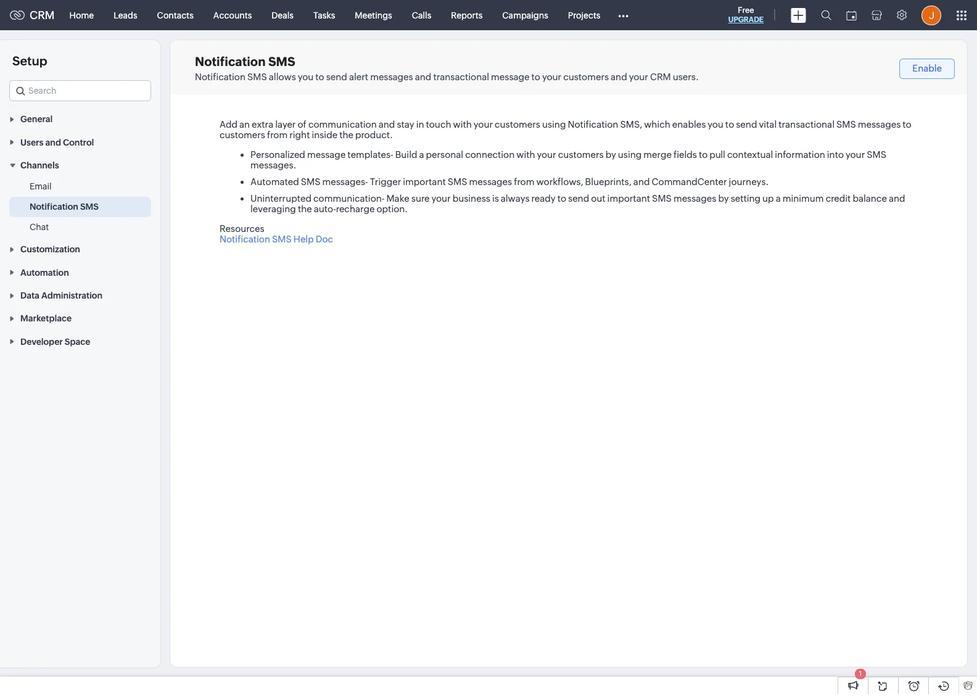 Task type: describe. For each thing, give the bounding box(es) containing it.
developer space
[[20, 337, 90, 347]]

crm link
[[10, 9, 55, 22]]

users and control
[[20, 137, 94, 147]]

customization
[[20, 245, 80, 254]]

calls
[[412, 10, 431, 20]]

data administration
[[20, 291, 102, 301]]

contacts
[[157, 10, 194, 20]]

chat link
[[30, 221, 49, 233]]

crm
[[30, 9, 55, 22]]

automation
[[20, 268, 69, 278]]

reports
[[451, 10, 483, 20]]

marketplace button
[[0, 307, 160, 330]]

Other Modules field
[[611, 5, 637, 25]]

leads link
[[104, 0, 147, 30]]

campaigns link
[[493, 0, 558, 30]]

setup
[[12, 54, 47, 68]]

administration
[[41, 291, 102, 301]]

home link
[[60, 0, 104, 30]]

free upgrade
[[729, 6, 764, 24]]

channels button
[[0, 153, 160, 176]]

accounts
[[213, 10, 252, 20]]

space
[[65, 337, 90, 347]]

tasks link
[[304, 0, 345, 30]]

notification sms link
[[30, 201, 99, 213]]

search image
[[821, 10, 832, 20]]

chat
[[30, 222, 49, 232]]

free
[[738, 6, 754, 15]]

email
[[30, 181, 52, 191]]

general button
[[0, 107, 160, 130]]

meetings
[[355, 10, 392, 20]]

channels region
[[0, 176, 160, 238]]

general
[[20, 114, 53, 124]]

users
[[20, 137, 43, 147]]

accounts link
[[204, 0, 262, 30]]



Task type: locate. For each thing, give the bounding box(es) containing it.
notification
[[30, 202, 78, 212]]

campaigns
[[502, 10, 548, 20]]

developer
[[20, 337, 63, 347]]

None field
[[9, 80, 151, 101]]

contacts link
[[147, 0, 204, 30]]

projects link
[[558, 0, 611, 30]]

data
[[20, 291, 39, 301]]

email link
[[30, 180, 52, 193]]

reports link
[[441, 0, 493, 30]]

create menu image
[[791, 8, 806, 23]]

marketplace
[[20, 314, 72, 324]]

profile element
[[914, 0, 949, 30]]

channels
[[20, 160, 59, 170]]

sms
[[80, 202, 99, 212]]

tasks
[[313, 10, 335, 20]]

and
[[45, 137, 61, 147]]

deals
[[272, 10, 294, 20]]

developer space button
[[0, 330, 160, 353]]

data administration button
[[0, 284, 160, 307]]

leads
[[114, 10, 137, 20]]

calendar image
[[847, 10, 857, 20]]

projects
[[568, 10, 601, 20]]

automation button
[[0, 261, 160, 284]]

deals link
[[262, 0, 304, 30]]

users and control button
[[0, 130, 160, 153]]

upgrade
[[729, 15, 764, 24]]

Search text field
[[10, 81, 151, 101]]

profile image
[[922, 5, 942, 25]]

home
[[69, 10, 94, 20]]

customization button
[[0, 238, 160, 261]]

meetings link
[[345, 0, 402, 30]]

create menu element
[[784, 0, 814, 30]]

control
[[63, 137, 94, 147]]

1
[[859, 670, 862, 678]]

search element
[[814, 0, 839, 30]]

calls link
[[402, 0, 441, 30]]

notification sms
[[30, 202, 99, 212]]



Task type: vqa. For each thing, say whether or not it's contained in the screenshot.
and
yes



